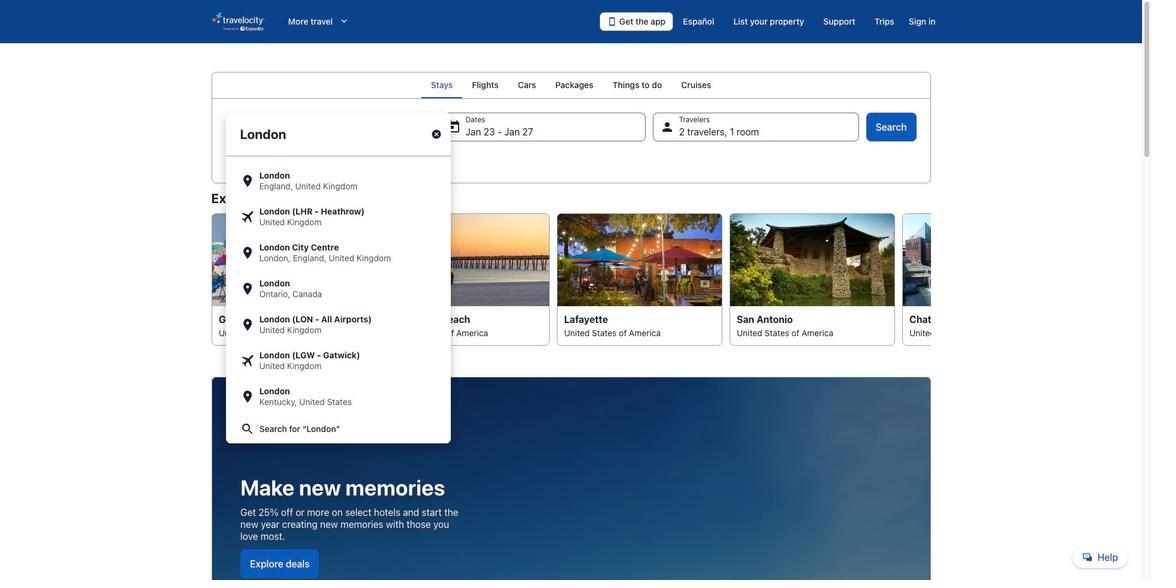 Task type: vqa. For each thing, say whether or not it's contained in the screenshot.
small Image
no



Task type: describe. For each thing, give the bounding box(es) containing it.
chattanooga which includes modern architecture, a fountain and a river or creek image
[[903, 214, 1068, 307]]

japanese tea gardens featuring a garden and a pond image
[[730, 214, 895, 307]]

lafayette showing a bar and night scenes as well as a small group of people image
[[557, 214, 723, 307]]



Task type: locate. For each thing, give the bounding box(es) containing it.
clear going to image
[[431, 129, 442, 140]]

main content
[[0, 72, 1143, 581]]

travelocity logo image
[[211, 12, 264, 31]]

show previous card image
[[204, 273, 219, 287]]

show next card image
[[924, 273, 939, 287]]

tab list
[[211, 72, 931, 98]]

gulf shores showing general coastal views and a sandy beach as well as a small group of people image
[[211, 214, 377, 307]]

download the app button image
[[608, 17, 617, 26]]

Going to text field
[[226, 113, 451, 156]]

pensacola beach which includes a beach, a sunset and general coastal views image
[[384, 214, 550, 307]]



